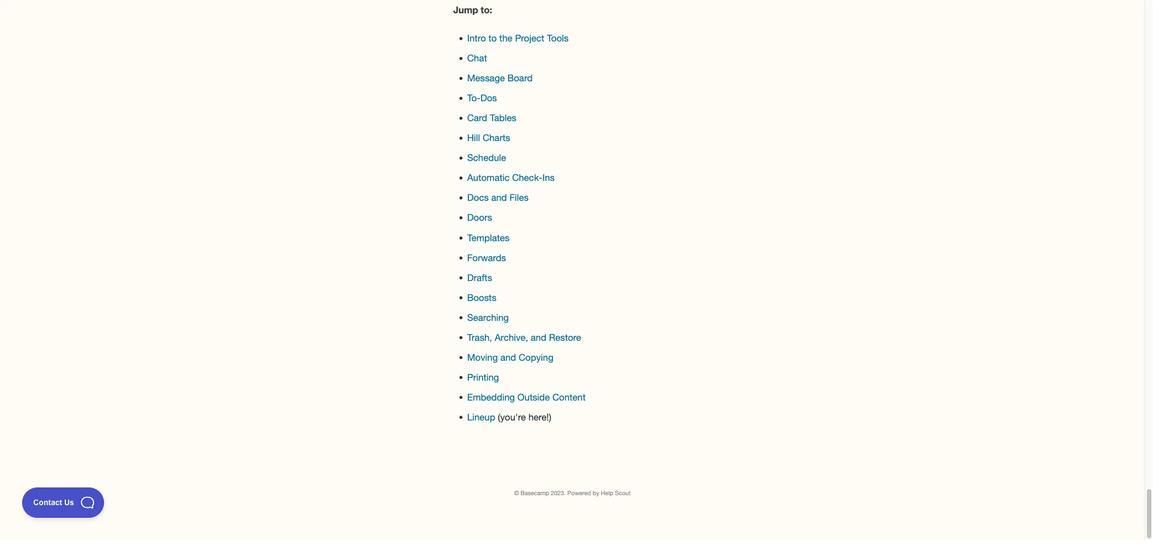 Task type: describe. For each thing, give the bounding box(es) containing it.
help
[[601, 490, 614, 497]]

automatic check-ins
[[467, 173, 555, 183]]

jump
[[454, 4, 478, 15]]

dos
[[481, 93, 497, 104]]

embedding
[[467, 392, 515, 403]]

embedding outside content
[[467, 392, 586, 403]]

searching link
[[467, 312, 509, 323]]

intro to the project tools
[[467, 33, 569, 44]]

schedule
[[467, 153, 506, 163]]

intro
[[467, 33, 486, 44]]

check-
[[512, 173, 543, 183]]

printing
[[467, 372, 499, 383]]

doors link
[[467, 213, 492, 223]]

trash, archive, and restore
[[467, 332, 581, 343]]

chat link
[[467, 53, 487, 64]]

by
[[593, 490, 600, 497]]

to-
[[467, 93, 481, 104]]

schedule link
[[467, 153, 506, 163]]

drafts
[[467, 272, 492, 283]]

boosts
[[467, 292, 497, 303]]

the
[[500, 33, 513, 44]]

here!)
[[529, 412, 552, 423]]

project
[[515, 33, 545, 44]]

moving
[[467, 352, 498, 363]]

hill charts
[[467, 133, 510, 143]]

outside
[[518, 392, 550, 403]]

printing link
[[467, 372, 499, 383]]

1 vertical spatial and
[[531, 332, 547, 343]]

moving and copying
[[467, 352, 554, 363]]

to-dos link
[[467, 93, 497, 104]]

card tables link
[[467, 113, 517, 124]]

copying
[[519, 352, 554, 363]]

forwards
[[467, 252, 506, 263]]

card
[[467, 113, 488, 124]]

jump to:
[[454, 4, 492, 15]]

trash,
[[467, 332, 492, 343]]

trash, archive, and restore link
[[467, 332, 581, 343]]

© basecamp 2023. powered by help scout
[[514, 490, 631, 497]]

lineup
[[467, 412, 496, 423]]

intro to the project tools link
[[467, 33, 569, 44]]

message board link
[[467, 73, 533, 84]]

and for files
[[492, 193, 507, 203]]

charts
[[483, 133, 510, 143]]

(you're
[[498, 412, 526, 423]]

board
[[508, 73, 533, 84]]



Task type: locate. For each thing, give the bounding box(es) containing it.
and for copying
[[501, 352, 516, 363]]

ins
[[543, 173, 555, 183]]

lineup (you're here!)
[[467, 412, 552, 423]]

tables
[[490, 113, 517, 124]]

templates link
[[467, 232, 510, 243]]

hill
[[467, 133, 480, 143]]

archive,
[[495, 332, 528, 343]]

lineup link
[[467, 412, 496, 423]]

message board
[[467, 73, 533, 84]]

basecamp
[[521, 490, 549, 497]]

©
[[514, 490, 519, 497]]

hill charts link
[[467, 133, 510, 143]]

moving and copying link
[[467, 352, 554, 363]]

and
[[492, 193, 507, 203], [531, 332, 547, 343], [501, 352, 516, 363]]

card tables
[[467, 113, 517, 124]]

tools
[[547, 33, 569, 44]]

templates
[[467, 232, 510, 243]]

help scout link
[[601, 490, 631, 497]]

basecamp link
[[521, 490, 549, 497]]

toggle customer support element
[[22, 488, 104, 518]]

files
[[510, 193, 529, 203]]

powered
[[568, 490, 591, 497]]

to:
[[481, 4, 492, 15]]

0 vertical spatial and
[[492, 193, 507, 203]]

to-dos
[[467, 93, 497, 104]]

automatic check-ins link
[[467, 173, 555, 183]]

and up the copying
[[531, 332, 547, 343]]

message
[[467, 73, 505, 84]]

2 vertical spatial and
[[501, 352, 516, 363]]

to
[[489, 33, 497, 44]]

docs
[[467, 193, 489, 203]]

and down archive,
[[501, 352, 516, 363]]

automatic
[[467, 173, 510, 183]]

restore
[[549, 332, 581, 343]]

forwards link
[[467, 252, 506, 263]]

boosts link
[[467, 292, 497, 303]]

docs and files
[[467, 193, 529, 203]]

content
[[553, 392, 586, 403]]

docs and files link
[[467, 193, 529, 203]]

doors
[[467, 213, 492, 223]]

searching
[[467, 312, 509, 323]]

and left "files" on the left
[[492, 193, 507, 203]]

scout
[[615, 490, 631, 497]]

drafts link
[[467, 272, 492, 283]]

embedding outside content link
[[467, 392, 586, 403]]

chat
[[467, 53, 487, 64]]

2023.
[[551, 490, 566, 497]]



Task type: vqa. For each thing, say whether or not it's contained in the screenshot.
'significant'
no



